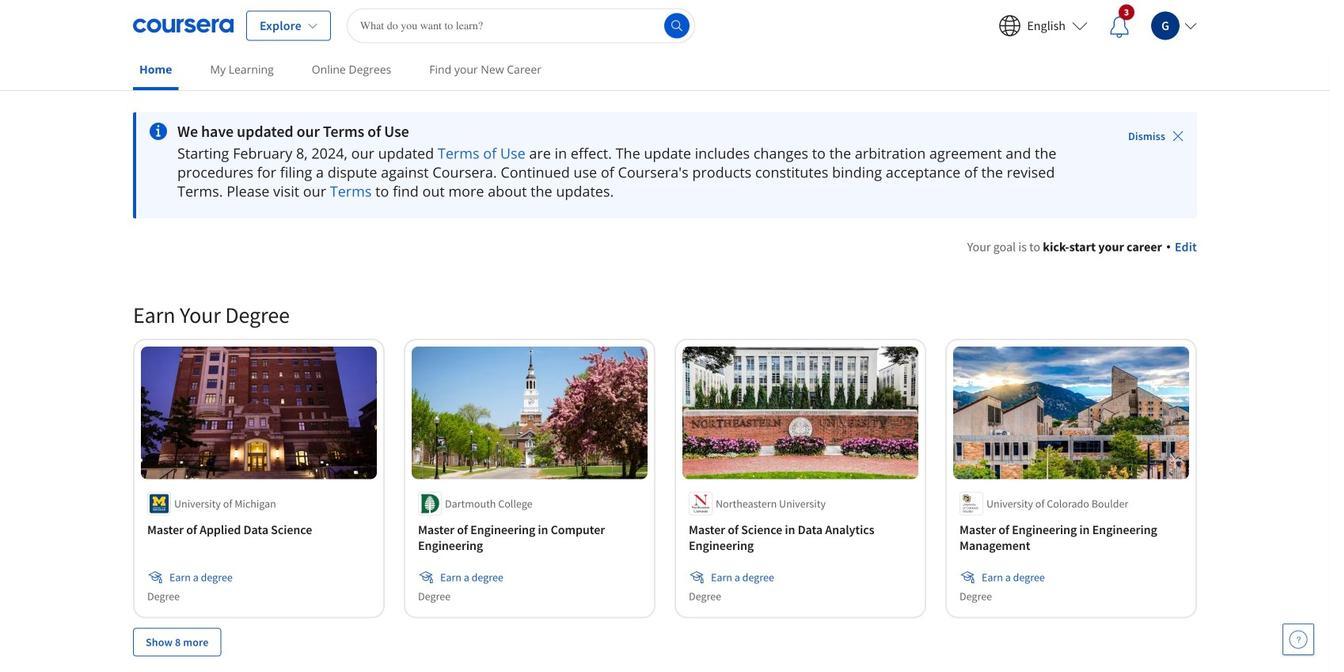Task type: vqa. For each thing, say whether or not it's contained in the screenshot.
Online
no



Task type: locate. For each thing, give the bounding box(es) containing it.
What do you want to learn? text field
[[347, 8, 695, 43]]

main content
[[0, 93, 1330, 671]]

None search field
[[347, 8, 695, 43]]



Task type: describe. For each thing, give the bounding box(es) containing it.
coursera image
[[133, 13, 234, 38]]

earn your degree collection element
[[124, 276, 1207, 671]]

information: we have updated our terms of use element
[[177, 122, 1084, 141]]

help center image
[[1289, 630, 1308, 649]]



